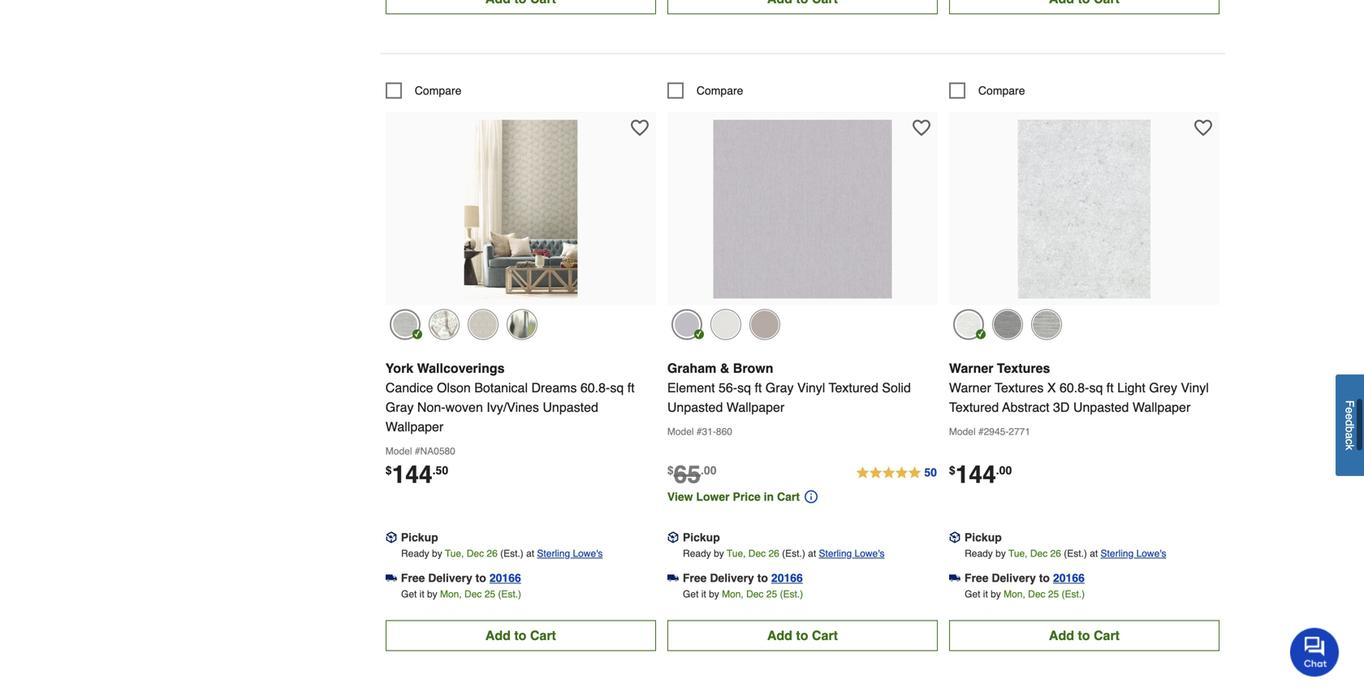 Task type: vqa. For each thing, say whether or not it's contained in the screenshot.


Task type: locate. For each thing, give the bounding box(es) containing it.
&
[[720, 361, 730, 376]]

144 for $ 144 .50
[[392, 461, 433, 489]]

candice
[[386, 380, 433, 395]]

2 horizontal spatial wallpaper
[[1133, 400, 1191, 415]]

2 horizontal spatial ready
[[965, 548, 993, 559]]

1 sq from the left
[[610, 380, 624, 395]]

ready down $ 144 .00
[[965, 548, 993, 559]]

2 25 from the left
[[767, 588, 778, 600]]

view
[[668, 490, 693, 503]]

1 horizontal spatial get it by mon, dec 25 (est.)
[[683, 588, 804, 600]]

20166 button for 3rd sterling lowe's button from left
[[1054, 570, 1085, 586]]

lowe's
[[573, 548, 603, 559], [855, 548, 885, 559], [1137, 548, 1167, 559]]

1 it from the left
[[420, 588, 425, 600]]

2 ft from the left
[[755, 380, 762, 395]]

3 26 from the left
[[1051, 548, 1062, 559]]

gray down brown
[[766, 380, 794, 395]]

0 horizontal spatial add to cart
[[486, 628, 556, 643]]

textured
[[829, 380, 879, 395], [950, 400, 999, 415]]

0 horizontal spatial sterling lowe's button
[[537, 545, 603, 562]]

free
[[401, 571, 425, 584], [683, 571, 707, 584], [965, 571, 989, 584]]

ready
[[401, 548, 429, 559], [683, 548, 711, 559], [965, 548, 993, 559]]

0 horizontal spatial heart outline image
[[631, 119, 649, 137]]

graham & brown element 56-sq ft gray vinyl textured solid unpasted wallpaper
[[668, 361, 911, 415]]

2 horizontal spatial add to cart button
[[950, 620, 1220, 651]]

# left 860 at bottom
[[697, 426, 702, 437]]

get it by mon, dec 25 (est.)
[[401, 588, 522, 600], [683, 588, 804, 600], [965, 588, 1085, 600]]

5001596751 element
[[950, 82, 1026, 99]]

sq
[[610, 380, 624, 395], [738, 380, 751, 395], [1090, 380, 1104, 395]]

compare inside 999981152 element
[[697, 84, 744, 97]]

# for unpasted
[[697, 426, 702, 437]]

$
[[386, 464, 392, 477], [668, 464, 674, 477], [950, 464, 956, 477]]

25 for third sterling lowe's button from the right 20166 button
[[485, 588, 496, 600]]

mon, for 2nd sterling lowe's button
[[722, 588, 744, 600]]

1 pickup from the left
[[401, 531, 438, 544]]

2 horizontal spatial $
[[950, 464, 956, 477]]

1 horizontal spatial 20166
[[772, 571, 803, 584]]

2 horizontal spatial unpasted
[[1074, 400, 1130, 415]]

d
[[1344, 420, 1357, 426]]

neutral image
[[468, 309, 499, 340]]

65
[[674, 461, 701, 489]]

2 horizontal spatial 25
[[1049, 588, 1059, 600]]

2 horizontal spatial it
[[984, 588, 989, 600]]

wallpaper up model # na0580 at the left bottom of page
[[386, 419, 444, 434]]

2 horizontal spatial get
[[965, 588, 981, 600]]

0 vertical spatial warner
[[950, 361, 994, 376]]

1 mon, from the left
[[440, 588, 462, 600]]

info image
[[805, 490, 818, 503]]

$ 144 .00
[[950, 461, 1012, 489]]

2 lowe's from the left
[[855, 548, 885, 559]]

2 vinyl from the left
[[1182, 380, 1209, 395]]

0 horizontal spatial ready by tue, dec 26 (est.) at sterling lowe's
[[401, 548, 603, 559]]

york
[[386, 361, 414, 376]]

0 horizontal spatial delivery
[[428, 571, 473, 584]]

free for third sterling lowe's button from the right
[[401, 571, 425, 584]]

e
[[1344, 407, 1357, 414], [1344, 414, 1357, 420]]

3 sq from the left
[[1090, 380, 1104, 395]]

26
[[487, 548, 498, 559], [769, 548, 780, 559], [1051, 548, 1062, 559]]

pickup
[[401, 531, 438, 544], [683, 531, 720, 544], [965, 531, 1002, 544]]

1 pickup image from the left
[[386, 532, 397, 543]]

ready for pickup image corresponding to 20166 button associated with 3rd sterling lowe's button from left
[[965, 548, 993, 559]]

compare for 999981152 element
[[697, 84, 744, 97]]

3 mon, from the left
[[1004, 588, 1026, 600]]

wallpaper down grey
[[1133, 400, 1191, 415]]

2 horizontal spatial ft
[[1107, 380, 1114, 395]]

3 pickup from the left
[[965, 531, 1002, 544]]

unpasted down dreams
[[543, 400, 599, 415]]

sterling lowe's button
[[537, 545, 603, 562], [819, 545, 885, 562], [1101, 545, 1167, 562]]

model # na0580
[[386, 445, 456, 457]]

wallpaper inside warner textures warner textures x 60.8-sq ft light grey vinyl textured abstract 3d unpasted wallpaper
[[1133, 400, 1191, 415]]

textures
[[998, 361, 1051, 376], [995, 380, 1044, 395]]

$ 144 .50
[[386, 461, 449, 489]]

warner textures warner textures x 60.8-sq ft light grey vinyl textured abstract 3d unpasted wallpaper image
[[996, 120, 1174, 298]]

1 free delivery to 20166 from the left
[[401, 571, 521, 584]]

1 warner from the top
[[950, 361, 994, 376]]

1 ft from the left
[[628, 380, 635, 395]]

3 25 from the left
[[1049, 588, 1059, 600]]

compare inside 5014097087 element
[[415, 84, 462, 97]]

1 add to cart from the left
[[486, 628, 556, 643]]

1 horizontal spatial mon,
[[722, 588, 744, 600]]

1 144 from the left
[[392, 461, 433, 489]]

1 horizontal spatial ready
[[683, 548, 711, 559]]

$ inside $ 65 .00
[[668, 464, 674, 477]]

1 ready from the left
[[401, 548, 429, 559]]

1 truck filled image from the left
[[386, 572, 397, 584]]

2 $ from the left
[[668, 464, 674, 477]]

free delivery to 20166
[[401, 571, 521, 584], [683, 571, 803, 584], [965, 571, 1085, 584]]

graham & brown element 56-sq ft gray vinyl textured solid unpasted wallpaper image
[[714, 120, 892, 298]]

2 unpasted from the left
[[668, 400, 723, 415]]

2 horizontal spatial free delivery to 20166
[[965, 571, 1085, 584]]

ft
[[628, 380, 635, 395], [755, 380, 762, 395], [1107, 380, 1114, 395]]

1 horizontal spatial 60.8-
[[1060, 380, 1090, 395]]

3 $ from the left
[[950, 464, 956, 477]]

at for third sterling lowe's button from the right
[[526, 548, 535, 559]]

2 horizontal spatial add to cart
[[1050, 628, 1120, 643]]

1 horizontal spatial free
[[683, 571, 707, 584]]

3 20166 button from the left
[[1054, 570, 1085, 586]]

2 get it by mon, dec 25 (est.) from the left
[[683, 588, 804, 600]]

.00 for 65
[[701, 464, 717, 477]]

pickup image down the actual price $144.50 element on the left bottom of page
[[386, 532, 397, 543]]

1 compare from the left
[[415, 84, 462, 97]]

unpasted inside "graham & brown element 56-sq ft gray vinyl textured solid unpasted wallpaper"
[[668, 400, 723, 415]]

ready by tue, dec 26 (est.) at sterling lowe's
[[401, 548, 603, 559], [683, 548, 885, 559], [965, 548, 1167, 559]]

1 horizontal spatial textured
[[950, 400, 999, 415]]

3d
[[1054, 400, 1070, 415]]

3 ready from the left
[[965, 548, 993, 559]]

1 horizontal spatial truck filled image
[[950, 572, 961, 584]]

ready by tue, dec 26 (est.) at sterling lowe's for 3rd sterling lowe's button from left
[[965, 548, 1167, 559]]

1 .00 from the left
[[701, 464, 717, 477]]

0 horizontal spatial $
[[386, 464, 392, 477]]

2 add from the left
[[768, 628, 793, 643]]

20166
[[490, 571, 521, 584], [772, 571, 803, 584], [1054, 571, 1085, 584]]

pickup image down $ 144 .00
[[950, 532, 961, 543]]

1 horizontal spatial unpasted
[[668, 400, 723, 415]]

grey image
[[1032, 309, 1063, 340]]

2 delivery from the left
[[710, 571, 755, 584]]

1 horizontal spatial heart outline image
[[913, 119, 931, 137]]

2 60.8- from the left
[[1060, 380, 1090, 395]]

wallpaper
[[727, 400, 785, 415], [1133, 400, 1191, 415], [386, 419, 444, 434]]

light
[[1118, 380, 1146, 395]]

0 horizontal spatial 144
[[392, 461, 433, 489]]

25 for 20166 button associated with 3rd sterling lowe's button from left
[[1049, 588, 1059, 600]]

2 20166 button from the left
[[772, 570, 803, 586]]

dec
[[467, 548, 484, 559], [749, 548, 766, 559], [1031, 548, 1048, 559], [465, 588, 482, 600], [747, 588, 764, 600], [1029, 588, 1046, 600]]

.00 up lower
[[701, 464, 717, 477]]

1 get it by mon, dec 25 (est.) from the left
[[401, 588, 522, 600]]

gray image left off white icon
[[390, 309, 421, 340]]

model for element 56-sq ft gray vinyl textured solid unpasted wallpaper
[[668, 426, 694, 437]]

3 ready by tue, dec 26 (est.) at sterling lowe's from the left
[[965, 548, 1167, 559]]

1 at from the left
[[526, 548, 535, 559]]

1 horizontal spatial 25
[[767, 588, 778, 600]]

cart
[[777, 490, 800, 503], [530, 628, 556, 643], [812, 628, 838, 643], [1094, 628, 1120, 643]]

0 horizontal spatial sq
[[610, 380, 624, 395]]

2 20166 from the left
[[772, 571, 803, 584]]

1 horizontal spatial vinyl
[[1182, 380, 1209, 395]]

2 horizontal spatial pickup
[[965, 531, 1002, 544]]

2 horizontal spatial pickup image
[[950, 532, 961, 543]]

ft left light
[[1107, 380, 1114, 395]]

0 horizontal spatial add to cart button
[[386, 620, 656, 651]]

2 pickup from the left
[[683, 531, 720, 544]]

e up d
[[1344, 407, 1357, 414]]

gray image
[[390, 309, 421, 340], [672, 309, 703, 340]]

2 horizontal spatial compare
[[979, 84, 1026, 97]]

1 delivery from the left
[[428, 571, 473, 584]]

$ down model # na0580 at the left bottom of page
[[386, 464, 392, 477]]

light grey image
[[954, 309, 985, 340]]

grey
[[1150, 380, 1178, 395]]

view lower price in cart button
[[668, 490, 820, 504]]

1 add from the left
[[486, 628, 511, 643]]

1 horizontal spatial add to cart button
[[668, 620, 938, 651]]

model # 2945-2771
[[950, 426, 1031, 437]]

#
[[697, 426, 702, 437], [979, 426, 984, 437], [415, 445, 420, 457]]

2 get from the left
[[683, 588, 699, 600]]

3 sterling lowe's button from the left
[[1101, 545, 1167, 562]]

3 add to cart from the left
[[1050, 628, 1120, 643]]

2 ready from the left
[[683, 548, 711, 559]]

2 26 from the left
[[769, 548, 780, 559]]

60.8-
[[581, 380, 610, 395], [1060, 380, 1090, 395]]

.00 inside $ 144 .00
[[997, 464, 1012, 477]]

$ up view
[[668, 464, 674, 477]]

0 vertical spatial gray
[[766, 380, 794, 395]]

3 ft from the left
[[1107, 380, 1114, 395]]

sq inside warner textures warner textures x 60.8-sq ft light grey vinyl textured abstract 3d unpasted wallpaper
[[1090, 380, 1104, 395]]

to
[[476, 571, 486, 584], [758, 571, 768, 584], [1040, 571, 1050, 584], [515, 628, 527, 643], [796, 628, 809, 643], [1078, 628, 1091, 643]]

1 25 from the left
[[485, 588, 496, 600]]

2 sterling from the left
[[819, 548, 852, 559]]

0 horizontal spatial .00
[[701, 464, 717, 477]]

3 tue, from the left
[[1009, 548, 1028, 559]]

warner down light grey icon on the right
[[950, 361, 994, 376]]

0 horizontal spatial get
[[401, 588, 417, 600]]

1 horizontal spatial sterling
[[819, 548, 852, 559]]

textures up abstract
[[995, 380, 1044, 395]]

mon,
[[440, 588, 462, 600], [722, 588, 744, 600], [1004, 588, 1026, 600]]

0 vertical spatial textured
[[829, 380, 879, 395]]

3 pickup image from the left
[[950, 532, 961, 543]]

2 compare from the left
[[697, 84, 744, 97]]

0 horizontal spatial ft
[[628, 380, 635, 395]]

$ right 50
[[950, 464, 956, 477]]

1 horizontal spatial add
[[768, 628, 793, 643]]

gray image left stone icon at the right of the page
[[672, 309, 703, 340]]

2 horizontal spatial ready by tue, dec 26 (est.) at sterling lowe's
[[965, 548, 1167, 559]]

heart outline image
[[631, 119, 649, 137], [913, 119, 931, 137], [1195, 119, 1213, 137]]

1 lowe's from the left
[[573, 548, 603, 559]]

compare inside 5001596751 'element'
[[979, 84, 1026, 97]]

delivery for 2nd sterling lowe's button's 20166 button
[[710, 571, 755, 584]]

1 horizontal spatial sterling lowe's button
[[819, 545, 885, 562]]

1 horizontal spatial wallpaper
[[727, 400, 785, 415]]

25
[[485, 588, 496, 600], [767, 588, 778, 600], [1049, 588, 1059, 600]]

2 mon, from the left
[[722, 588, 744, 600]]

1 horizontal spatial tue,
[[727, 548, 746, 559]]

2 horizontal spatial 20166 button
[[1054, 570, 1085, 586]]

20166 button
[[490, 570, 521, 586], [772, 570, 803, 586], [1054, 570, 1085, 586]]

1 vertical spatial textured
[[950, 400, 999, 415]]

2 gray image from the left
[[672, 309, 703, 340]]

0 horizontal spatial 20166 button
[[490, 570, 521, 586]]

0 horizontal spatial #
[[415, 445, 420, 457]]

unpasted inside york wallcoverings candice olson botanical dreams 60.8-sq ft gray non-woven ivy/vines unpasted wallpaper
[[543, 400, 599, 415]]

(est.)
[[500, 548, 524, 559], [782, 548, 806, 559], [1064, 548, 1088, 559], [498, 588, 522, 600], [780, 588, 804, 600], [1062, 588, 1085, 600]]

ready down lower
[[683, 548, 711, 559]]

0 horizontal spatial model
[[386, 445, 412, 457]]

2 .00 from the left
[[997, 464, 1012, 477]]

3 get from the left
[[965, 588, 981, 600]]

3 unpasted from the left
[[1074, 400, 1130, 415]]

3 lowe's from the left
[[1137, 548, 1167, 559]]

1 heart outline image from the left
[[631, 119, 649, 137]]

.00 inside $ 65 .00
[[701, 464, 717, 477]]

1 $ from the left
[[386, 464, 392, 477]]

unpasted down light
[[1074, 400, 1130, 415]]

860
[[716, 426, 733, 437]]

1 26 from the left
[[487, 548, 498, 559]]

2 horizontal spatial sterling lowe's button
[[1101, 545, 1167, 562]]

wallpaper down 56-
[[727, 400, 785, 415]]

e up the b
[[1344, 414, 1357, 420]]

1 60.8- from the left
[[581, 380, 610, 395]]

1 horizontal spatial at
[[808, 548, 817, 559]]

0 horizontal spatial compare
[[415, 84, 462, 97]]

model left 31-
[[668, 426, 694, 437]]

1 horizontal spatial model
[[668, 426, 694, 437]]

model # 31-860
[[668, 426, 733, 437]]

2 144 from the left
[[956, 461, 997, 489]]

144 down model # na0580 at the left bottom of page
[[392, 461, 433, 489]]

tue, for third sterling lowe's button from the right
[[445, 548, 464, 559]]

warner up the model # 2945-2771
[[950, 380, 992, 395]]

0 horizontal spatial 25
[[485, 588, 496, 600]]

1 horizontal spatial pickup image
[[668, 532, 679, 543]]

1 tue, from the left
[[445, 548, 464, 559]]

1 horizontal spatial add to cart
[[768, 628, 838, 643]]

144 down the model # 2945-2771
[[956, 461, 997, 489]]

50 button
[[856, 463, 938, 483]]

2 free from the left
[[683, 571, 707, 584]]

3 get it by mon, dec 25 (est.) from the left
[[965, 588, 1085, 600]]

2 truck filled image from the left
[[950, 572, 961, 584]]

144
[[392, 461, 433, 489], [956, 461, 997, 489]]

0 horizontal spatial vinyl
[[798, 380, 826, 395]]

tue,
[[445, 548, 464, 559], [727, 548, 746, 559], [1009, 548, 1028, 559]]

1 horizontal spatial 26
[[769, 548, 780, 559]]

delivery
[[428, 571, 473, 584], [710, 571, 755, 584], [992, 571, 1036, 584]]

1 ready by tue, dec 26 (est.) at sterling lowe's from the left
[[401, 548, 603, 559]]

2 horizontal spatial get it by mon, dec 25 (est.)
[[965, 588, 1085, 600]]

pickup image for third sterling lowe's button from the right 20166 button
[[386, 532, 397, 543]]

it
[[420, 588, 425, 600], [702, 588, 707, 600], [984, 588, 989, 600]]

get it by mon, dec 25 (est.) for 3rd sterling lowe's button from left
[[965, 588, 1085, 600]]

1 vinyl from the left
[[798, 380, 826, 395]]

$ for $ 144 .00
[[950, 464, 956, 477]]

2 horizontal spatial model
[[950, 426, 976, 437]]

0 horizontal spatial at
[[526, 548, 535, 559]]

add to cart
[[486, 628, 556, 643], [768, 628, 838, 643], [1050, 628, 1120, 643]]

chat invite button image
[[1291, 627, 1340, 677]]

unpasted down 'element'
[[668, 400, 723, 415]]

60.8- right dreams
[[581, 380, 610, 395]]

1 horizontal spatial pickup
[[683, 531, 720, 544]]

2 sq from the left
[[738, 380, 751, 395]]

2 tue, from the left
[[727, 548, 746, 559]]

0 horizontal spatial free delivery to 20166
[[401, 571, 521, 584]]

pickup down the actual price $144.50 element on the left bottom of page
[[401, 531, 438, 544]]

60.8- inside york wallcoverings candice olson botanical dreams 60.8-sq ft gray non-woven ivy/vines unpasted wallpaper
[[581, 380, 610, 395]]

0 horizontal spatial free
[[401, 571, 425, 584]]

2 horizontal spatial tue,
[[1009, 548, 1028, 559]]

1 horizontal spatial gray image
[[672, 309, 703, 340]]

gray inside "graham & brown element 56-sq ft gray vinyl textured solid unpasted wallpaper"
[[766, 380, 794, 395]]

actual price $144.00 element
[[950, 461, 1012, 489]]

1 horizontal spatial get
[[683, 588, 699, 600]]

3 compare from the left
[[979, 84, 1026, 97]]

# for textured
[[979, 426, 984, 437]]

1 20166 button from the left
[[490, 570, 521, 586]]

brown
[[733, 361, 774, 376]]

model left 2945-
[[950, 426, 976, 437]]

woven
[[446, 400, 483, 415]]

0 horizontal spatial get it by mon, dec 25 (est.)
[[401, 588, 522, 600]]

.00
[[701, 464, 717, 477], [997, 464, 1012, 477]]

at
[[526, 548, 535, 559], [808, 548, 817, 559], [1090, 548, 1099, 559]]

compare for 5014097087 element
[[415, 84, 462, 97]]

2 pickup image from the left
[[668, 532, 679, 543]]

0 horizontal spatial it
[[420, 588, 425, 600]]

pickup down $ 144 .00
[[965, 531, 1002, 544]]

c
[[1344, 439, 1357, 445]]

pickup image
[[386, 532, 397, 543], [668, 532, 679, 543], [950, 532, 961, 543]]

gray image for off white icon
[[390, 309, 421, 340]]

sq right dreams
[[610, 380, 624, 395]]

0 horizontal spatial gray
[[386, 400, 414, 415]]

1 vertical spatial gray
[[386, 400, 414, 415]]

0 horizontal spatial gray image
[[390, 309, 421, 340]]

vinyl inside "graham & brown element 56-sq ft gray vinyl textured solid unpasted wallpaper"
[[798, 380, 826, 395]]

2 horizontal spatial heart outline image
[[1195, 119, 1213, 137]]

$ for $ 144 .50
[[386, 464, 392, 477]]

0 horizontal spatial 60.8-
[[581, 380, 610, 395]]

0 vertical spatial textures
[[998, 361, 1051, 376]]

3 free from the left
[[965, 571, 989, 584]]

truck filled image
[[386, 572, 397, 584], [950, 572, 961, 584]]

gray down candice
[[386, 400, 414, 415]]

0 horizontal spatial wallpaper
[[386, 419, 444, 434]]

0 horizontal spatial pickup
[[401, 531, 438, 544]]

1 free from the left
[[401, 571, 425, 584]]

off white image
[[429, 309, 460, 340]]

1 20166 from the left
[[490, 571, 521, 584]]

3 at from the left
[[1090, 548, 1099, 559]]

1 gray image from the left
[[390, 309, 421, 340]]

textured left solid
[[829, 380, 879, 395]]

ft down brown
[[755, 380, 762, 395]]

ft left 'element'
[[628, 380, 635, 395]]

pickup image for 20166 button associated with 3rd sterling lowe's button from left
[[950, 532, 961, 543]]

0 horizontal spatial truck filled image
[[386, 572, 397, 584]]

0 horizontal spatial textured
[[829, 380, 879, 395]]

$ inside $ 144 .50
[[386, 464, 392, 477]]

1 horizontal spatial #
[[697, 426, 702, 437]]

wallpaper inside york wallcoverings candice olson botanical dreams 60.8-sq ft gray non-woven ivy/vines unpasted wallpaper
[[386, 419, 444, 434]]

# left '2771'
[[979, 426, 984, 437]]

gray inside york wallcoverings candice olson botanical dreams 60.8-sq ft gray non-woven ivy/vines unpasted wallpaper
[[386, 400, 414, 415]]

$ for $ 65 .00
[[668, 464, 674, 477]]

lowe's for 2nd sterling lowe's button
[[855, 548, 885, 559]]

$ inside $ 144 .00
[[950, 464, 956, 477]]

1 sterling from the left
[[537, 548, 570, 559]]

2 it from the left
[[702, 588, 707, 600]]

sq down brown
[[738, 380, 751, 395]]

pickup for third sterling lowe's button from the right 20166 button pickup image
[[401, 531, 438, 544]]

2 horizontal spatial #
[[979, 426, 984, 437]]

a
[[1344, 433, 1357, 439]]

2 horizontal spatial lowe's
[[1137, 548, 1167, 559]]

0 horizontal spatial 20166
[[490, 571, 521, 584]]

2 add to cart from the left
[[768, 628, 838, 643]]

# up $ 144 .50
[[415, 445, 420, 457]]

model up the actual price $144.50 element on the left bottom of page
[[386, 445, 412, 457]]

warner
[[950, 361, 994, 376], [950, 380, 992, 395]]

3 20166 from the left
[[1054, 571, 1085, 584]]

wallpaper inside "graham & brown element 56-sq ft gray vinyl textured solid unpasted wallpaper"
[[727, 400, 785, 415]]

model
[[668, 426, 694, 437], [950, 426, 976, 437], [386, 445, 412, 457]]

f e e d b a c k
[[1344, 400, 1357, 450]]

botanical
[[475, 380, 528, 395]]

by
[[432, 548, 442, 559], [714, 548, 724, 559], [996, 548, 1006, 559], [427, 588, 438, 600], [709, 588, 720, 600], [991, 588, 1002, 600]]

na0580
[[420, 445, 456, 457]]

unpasted
[[543, 400, 599, 415], [668, 400, 723, 415], [1074, 400, 1130, 415]]

add
[[486, 628, 511, 643], [768, 628, 793, 643], [1050, 628, 1075, 643]]

solid
[[882, 380, 911, 395]]

graham
[[668, 361, 717, 376]]

sq inside york wallcoverings candice olson botanical dreams 60.8-sq ft gray non-woven ivy/vines unpasted wallpaper
[[610, 380, 624, 395]]

0 horizontal spatial pickup image
[[386, 532, 397, 543]]

1 horizontal spatial ready by tue, dec 26 (est.) at sterling lowe's
[[683, 548, 885, 559]]

gray
[[766, 380, 794, 395], [386, 400, 414, 415]]

1 horizontal spatial ft
[[755, 380, 762, 395]]

1 add to cart button from the left
[[386, 620, 656, 651]]

b
[[1344, 426, 1357, 433]]

2 ready by tue, dec 26 (est.) at sterling lowe's from the left
[[683, 548, 885, 559]]

ready down the actual price $144.50 element on the left bottom of page
[[401, 548, 429, 559]]

compare
[[415, 84, 462, 97], [697, 84, 744, 97], [979, 84, 1026, 97]]

1 horizontal spatial 144
[[956, 461, 997, 489]]

sterling
[[537, 548, 570, 559], [819, 548, 852, 559], [1101, 548, 1134, 559]]

get
[[401, 588, 417, 600], [683, 588, 699, 600], [965, 588, 981, 600]]

3 it from the left
[[984, 588, 989, 600]]

2 warner from the top
[[950, 380, 992, 395]]

0 horizontal spatial unpasted
[[543, 400, 599, 415]]

1 vertical spatial warner
[[950, 380, 992, 395]]

2 horizontal spatial add
[[1050, 628, 1075, 643]]

pickup down lower
[[683, 531, 720, 544]]

2 horizontal spatial 20166
[[1054, 571, 1085, 584]]

f e e d b a c k button
[[1336, 375, 1365, 476]]

pickup image up truck filled image on the bottom left of page
[[668, 532, 679, 543]]

2 horizontal spatial 26
[[1051, 548, 1062, 559]]

add to cart button
[[386, 620, 656, 651], [668, 620, 938, 651], [950, 620, 1220, 651]]

textured up the model # 2945-2771
[[950, 400, 999, 415]]

textures up x
[[998, 361, 1051, 376]]

20166 button for 2nd sterling lowe's button
[[772, 570, 803, 586]]

2 horizontal spatial delivery
[[992, 571, 1036, 584]]

1 unpasted from the left
[[543, 400, 599, 415]]

.00 down 2945-
[[997, 464, 1012, 477]]

2 horizontal spatial at
[[1090, 548, 1099, 559]]

sq left light
[[1090, 380, 1104, 395]]

vinyl
[[798, 380, 826, 395], [1182, 380, 1209, 395]]

60.8- right x
[[1060, 380, 1090, 395]]

1 horizontal spatial compare
[[697, 84, 744, 97]]



Task type: describe. For each thing, give the bounding box(es) containing it.
2 e from the top
[[1344, 414, 1357, 420]]

in
[[764, 490, 774, 503]]

999981152 element
[[668, 82, 744, 99]]

gray image for stone icon at the right of the page
[[672, 309, 703, 340]]

26 for 3rd sterling lowe's button from left
[[1051, 548, 1062, 559]]

20166 for 2nd sterling lowe's button's 20166 button
[[772, 571, 803, 584]]

k
[[1344, 445, 1357, 450]]

3 sterling from the left
[[1101, 548, 1134, 559]]

stone image
[[711, 309, 742, 340]]

textured inside "graham & brown element 56-sq ft gray vinyl textured solid unpasted wallpaper"
[[829, 380, 879, 395]]

mon, for 3rd sterling lowe's button from left
[[1004, 588, 1026, 600]]

free for 3rd sterling lowe's button from left
[[965, 571, 989, 584]]

$ 65 .00
[[668, 461, 717, 489]]

price
[[733, 490, 761, 503]]

gold image
[[507, 309, 538, 340]]

1 e from the top
[[1344, 407, 1357, 414]]

pickup image for 2nd sterling lowe's button's 20166 button
[[668, 532, 679, 543]]

non-
[[417, 400, 446, 415]]

truck filled image
[[668, 572, 679, 584]]

26 for 2nd sterling lowe's button
[[769, 548, 780, 559]]

1 get from the left
[[401, 588, 417, 600]]

lower
[[697, 490, 730, 503]]

warner textures warner textures x 60.8-sq ft light grey vinyl textured abstract 3d unpasted wallpaper
[[950, 361, 1209, 415]]

natural image
[[750, 309, 781, 340]]

25 for 2nd sterling lowe's button's 20166 button
[[767, 588, 778, 600]]

delivery for 20166 button associated with 3rd sterling lowe's button from left
[[992, 571, 1036, 584]]

at for 2nd sterling lowe's button
[[808, 548, 817, 559]]

2945-
[[984, 426, 1009, 437]]

truck filled image for third sterling lowe's button from the right 20166 button pickup image
[[386, 572, 397, 584]]

2771
[[1009, 426, 1031, 437]]

1 sterling lowe's button from the left
[[537, 545, 603, 562]]

ready by tue, dec 26 (est.) at sterling lowe's for third sterling lowe's button from the right
[[401, 548, 603, 559]]

compare for 5001596751 'element'
[[979, 84, 1026, 97]]

50
[[925, 466, 937, 479]]

ready by tue, dec 26 (est.) at sterling lowe's for 2nd sterling lowe's button
[[683, 548, 885, 559]]

vinyl inside warner textures warner textures x 60.8-sq ft light grey vinyl textured abstract 3d unpasted wallpaper
[[1182, 380, 1209, 395]]

ft inside warner textures warner textures x 60.8-sq ft light grey vinyl textured abstract 3d unpasted wallpaper
[[1107, 380, 1114, 395]]

actual price $144.50 element
[[386, 461, 449, 489]]

5 stars image
[[856, 463, 938, 483]]

2 heart outline image from the left
[[913, 119, 931, 137]]

3 heart outline image from the left
[[1195, 119, 1213, 137]]

ft inside york wallcoverings candice olson botanical dreams 60.8-sq ft gray non-woven ivy/vines unpasted wallpaper
[[628, 380, 635, 395]]

truck filled image for pickup image corresponding to 20166 button associated with 3rd sterling lowe's button from left
[[950, 572, 961, 584]]

2 add to cart button from the left
[[668, 620, 938, 651]]

ready for 2nd sterling lowe's button's 20166 button pickup image
[[683, 548, 711, 559]]

cart inside view lower price in cart button
[[777, 490, 800, 503]]

pickup for pickup image corresponding to 20166 button associated with 3rd sterling lowe's button from left
[[965, 531, 1002, 544]]

lowe's for third sterling lowe's button from the right
[[573, 548, 603, 559]]

dreams
[[532, 380, 577, 395]]

3 add to cart button from the left
[[950, 620, 1220, 651]]

5014097087 element
[[386, 82, 462, 99]]

ready for third sterling lowe's button from the right 20166 button pickup image
[[401, 548, 429, 559]]

sq inside "graham & brown element 56-sq ft gray vinyl textured solid unpasted wallpaper"
[[738, 380, 751, 395]]

unpasted inside warner textures warner textures x 60.8-sq ft light grey vinyl textured abstract 3d unpasted wallpaper
[[1074, 400, 1130, 415]]

lowe's for 3rd sterling lowe's button from left
[[1137, 548, 1167, 559]]

# for woven
[[415, 445, 420, 457]]

tue, for 2nd sterling lowe's button
[[727, 548, 746, 559]]

2 sterling lowe's button from the left
[[819, 545, 885, 562]]

x
[[1048, 380, 1057, 395]]

f
[[1344, 400, 1357, 407]]

ft inside "graham & brown element 56-sq ft gray vinyl textured solid unpasted wallpaper"
[[755, 380, 762, 395]]

mon, for third sterling lowe's button from the right
[[440, 588, 462, 600]]

at for 3rd sterling lowe's button from left
[[1090, 548, 1099, 559]]

.00 for 144
[[997, 464, 1012, 477]]

3 add from the left
[[1050, 628, 1075, 643]]

wallcoverings
[[417, 361, 505, 376]]

get it by mon, dec 25 (est.) for third sterling lowe's button from the right
[[401, 588, 522, 600]]

31-
[[702, 426, 716, 437]]

26 for third sterling lowe's button from the right
[[487, 548, 498, 559]]

get it by mon, dec 25 (est.) for 2nd sterling lowe's button
[[683, 588, 804, 600]]

ivy/vines
[[487, 400, 539, 415]]

free for 2nd sterling lowe's button
[[683, 571, 707, 584]]

model for candice olson botanical dreams 60.8-sq ft gray non-woven ivy/vines unpasted wallpaper
[[386, 445, 412, 457]]

20166 for third sterling lowe's button from the right 20166 button
[[490, 571, 521, 584]]

60.8- inside warner textures warner textures x 60.8-sq ft light grey vinyl textured abstract 3d unpasted wallpaper
[[1060, 380, 1090, 395]]

york wallcoverings candice olson botanical dreams 60.8-sq ft gray non-woven ivy/vines unpasted wallpaper image
[[432, 120, 610, 298]]

20166 button for third sterling lowe's button from the right
[[490, 570, 521, 586]]

model for warner textures x 60.8-sq ft light grey vinyl textured abstract 3d unpasted wallpaper
[[950, 426, 976, 437]]

3 free delivery to 20166 from the left
[[965, 571, 1085, 584]]

144 for $ 144 .00
[[956, 461, 997, 489]]

56-
[[719, 380, 738, 395]]

element
[[668, 380, 715, 395]]

tue, for 3rd sterling lowe's button from left
[[1009, 548, 1028, 559]]

dark grey image
[[993, 309, 1024, 340]]

2 free delivery to 20166 from the left
[[683, 571, 803, 584]]

1 vertical spatial textures
[[995, 380, 1044, 395]]

york wallcoverings candice olson botanical dreams 60.8-sq ft gray non-woven ivy/vines unpasted wallpaper
[[386, 361, 635, 434]]

view lower price in cart
[[668, 490, 800, 503]]

20166 for 20166 button associated with 3rd sterling lowe's button from left
[[1054, 571, 1085, 584]]

olson
[[437, 380, 471, 395]]

textured inside warner textures warner textures x 60.8-sq ft light grey vinyl textured abstract 3d unpasted wallpaper
[[950, 400, 999, 415]]

abstract
[[1003, 400, 1050, 415]]

.50
[[433, 464, 449, 477]]

pickup for 2nd sterling lowe's button's 20166 button pickup image
[[683, 531, 720, 544]]

delivery for third sterling lowe's button from the right 20166 button
[[428, 571, 473, 584]]



